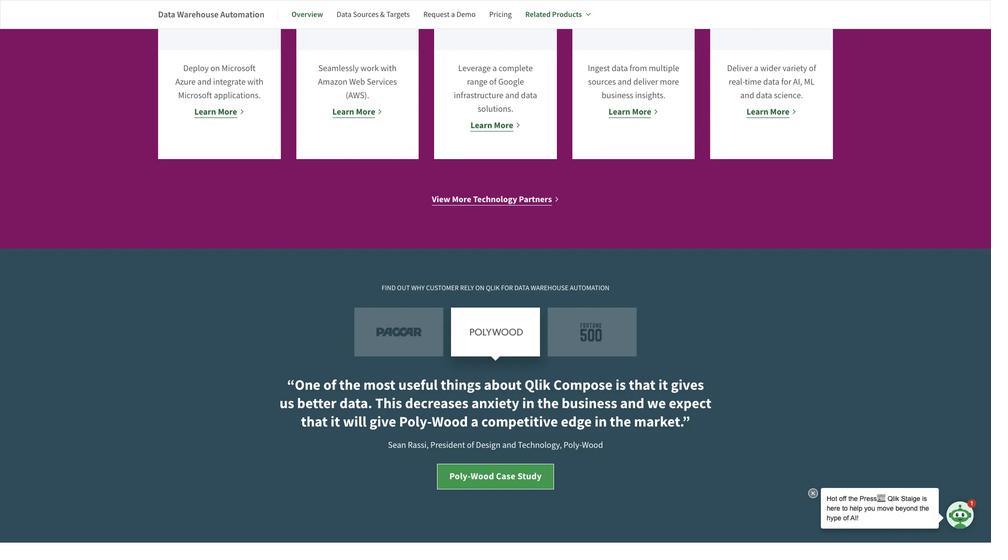 Task type: locate. For each thing, give the bounding box(es) containing it.
"one of the most useful things about qlik compose is that it gives us better data. this decreases anxiety in the business and we expect that it will give poly-wood a competitive edge in the market."
[[280, 375, 712, 431]]

it left gives in the right of the page
[[659, 375, 669, 395]]

a up time on the right of page
[[755, 63, 759, 74]]

0 horizontal spatial that
[[301, 412, 328, 431]]

0 vertical spatial with
[[381, 63, 397, 74]]

data for data sources & targets
[[337, 10, 352, 19]]

leverage
[[459, 63, 491, 74]]

business inside ingest data from multiple sources and deliver more business insights.
[[602, 90, 634, 101]]

0 horizontal spatial wood
[[432, 412, 468, 431]]

microsoft logo image
[[158, 0, 281, 50]]

more down (aws).
[[356, 106, 376, 118]]

1 horizontal spatial it
[[659, 375, 669, 395]]

and inside ingest data from multiple sources and deliver more business insights.
[[618, 77, 632, 88]]

in right about
[[523, 394, 535, 413]]

0 vertical spatial poly-
[[399, 412, 432, 431]]

request
[[424, 10, 450, 19]]

related products link
[[526, 3, 591, 26]]

deliver
[[634, 77, 659, 88]]

0 vertical spatial business
[[602, 90, 634, 101]]

learn down ingest data from multiple sources and deliver more business insights.
[[609, 106, 631, 118]]

learn more down science. on the right
[[747, 106, 790, 118]]

2 horizontal spatial poly-
[[564, 440, 582, 451]]

that right the us
[[301, 412, 328, 431]]

1 horizontal spatial data
[[337, 10, 352, 19]]

case
[[496, 470, 516, 482]]

learn more down applications.
[[194, 106, 237, 118]]

and inside the "one of the most useful things about qlik compose is that it gives us better data. this decreases anxiety in the business and we expect that it will give poly-wood a competitive edge in the market."
[[621, 394, 645, 413]]

data left sources
[[337, 10, 352, 19]]

work
[[361, 63, 379, 74]]

and down deploy
[[198, 77, 212, 88]]

targets
[[387, 10, 410, 19]]

2 vertical spatial wood
[[471, 470, 494, 482]]

technology
[[473, 194, 518, 205]]

the down "is"
[[610, 412, 632, 431]]

a for deliver
[[755, 63, 759, 74]]

more for time
[[771, 106, 790, 118]]

more for infrastructure
[[494, 120, 514, 131]]

automation
[[220, 8, 265, 20]]

view more technology partners link
[[432, 193, 560, 206]]

data warehouse automation menu bar
[[158, 3, 605, 26]]

microsoft down azure
[[178, 90, 212, 101]]

learn more down (aws).
[[333, 106, 376, 118]]

&
[[380, 10, 385, 19]]

and down time on the right of page
[[741, 90, 755, 101]]

1 vertical spatial that
[[301, 412, 328, 431]]

qlik
[[525, 375, 551, 395]]

0 horizontal spatial data
[[158, 8, 175, 20]]

deliver
[[728, 63, 753, 74]]

snowflake logo image
[[573, 0, 695, 50]]

more for with
[[218, 106, 237, 118]]

qlik
[[486, 284, 500, 292]]

useful
[[399, 375, 438, 395]]

wood down edge
[[582, 440, 603, 451]]

a inside the "one of the most useful things about qlik compose is that it gives us better data. this decreases anxiety in the business and we expect that it will give poly-wood a competitive edge in the market."
[[471, 412, 479, 431]]

most
[[364, 375, 396, 395]]

0 vertical spatial wood
[[432, 412, 468, 431]]

sources
[[589, 77, 616, 88]]

and inside deploy on microsoft azure and integrate with microsoft applications.
[[198, 77, 212, 88]]

0 vertical spatial microsoft
[[222, 63, 256, 74]]

ingest
[[588, 63, 610, 74]]

0 horizontal spatial with
[[248, 77, 264, 88]]

0 horizontal spatial in
[[523, 394, 535, 413]]

of inside the "one of the most useful things about qlik compose is that it gives us better data. this decreases anxiety in the business and we expect that it will give poly-wood a competitive edge in the market."
[[324, 375, 337, 395]]

0 horizontal spatial microsoft
[[178, 90, 212, 101]]

view more technology partners
[[432, 194, 552, 205]]

range
[[467, 77, 488, 88]]

a inside 'leverage a complete range of google infrastructure and data solutions.'
[[493, 63, 497, 74]]

learn down deploy on microsoft azure and integrate with microsoft applications.
[[194, 106, 216, 118]]

a inside "deliver a wider variety of real-time data for ai, ml and data science."
[[755, 63, 759, 74]]

poly- down edge
[[564, 440, 582, 451]]

a up design
[[471, 412, 479, 431]]

related products
[[526, 9, 582, 19]]

poly- up rassi,
[[399, 412, 432, 431]]

carousel controls region
[[158, 308, 834, 356]]

poly- down the president on the left bottom of the page
[[450, 470, 471, 482]]

of right "one
[[324, 375, 337, 395]]

overview
[[292, 9, 323, 19]]

0 horizontal spatial poly-
[[399, 412, 432, 431]]

of inside 'leverage a complete range of google infrastructure and data solutions.'
[[490, 77, 497, 88]]

demo
[[457, 10, 476, 19]]

more
[[660, 77, 680, 88]]

learn more for deliver
[[609, 106, 652, 118]]

more
[[218, 106, 237, 118], [356, 106, 376, 118], [633, 106, 652, 118], [771, 106, 790, 118], [494, 120, 514, 131], [452, 194, 472, 205]]

of left design
[[467, 440, 474, 451]]

data down time on the right of page
[[757, 90, 773, 101]]

and right design
[[503, 440, 517, 451]]

more down insights.
[[633, 106, 652, 118]]

more down science. on the right
[[771, 106, 790, 118]]

0 vertical spatial it
[[659, 375, 669, 395]]

partners
[[519, 194, 552, 205]]

sources
[[353, 10, 379, 19]]

better
[[297, 394, 337, 413]]

technology,
[[518, 440, 562, 451]]

a left demo at top
[[451, 10, 455, 19]]

more right view
[[452, 194, 472, 205]]

data
[[515, 284, 530, 292]]

1 horizontal spatial poly-
[[450, 470, 471, 482]]

decreases
[[405, 394, 469, 413]]

will
[[343, 412, 367, 431]]

pricing link
[[490, 3, 512, 26]]

data.
[[340, 394, 373, 413]]

with up services
[[381, 63, 397, 74]]

with inside seamlessly work with amazon web services (aws).
[[381, 63, 397, 74]]

design
[[476, 440, 501, 451]]

more for (aws).
[[356, 106, 376, 118]]

the left edge
[[538, 394, 559, 413]]

a inside menu bar
[[451, 10, 455, 19]]

view
[[432, 194, 451, 205]]

seamlessly
[[319, 63, 359, 74]]

that right "is"
[[629, 375, 656, 395]]

on
[[476, 284, 485, 292]]

and down google
[[506, 90, 520, 101]]

the left the "most"
[[339, 375, 361, 395]]

data
[[612, 63, 628, 74], [764, 77, 780, 88], [521, 90, 538, 101], [757, 90, 773, 101]]

data left warehouse
[[158, 8, 175, 20]]

microsoft up integrate
[[222, 63, 256, 74]]

0 horizontal spatial it
[[331, 412, 340, 431]]

of
[[810, 63, 817, 74], [490, 77, 497, 88], [324, 375, 337, 395], [467, 440, 474, 451]]

1 vertical spatial business
[[562, 394, 618, 413]]

edge
[[561, 412, 592, 431]]

data down google
[[521, 90, 538, 101]]

wood
[[432, 412, 468, 431], [582, 440, 603, 451], [471, 470, 494, 482]]

learn
[[194, 106, 216, 118], [333, 106, 354, 118], [609, 106, 631, 118], [747, 106, 769, 118], [471, 120, 493, 131]]

and down the from
[[618, 77, 632, 88]]

data inside 'leverage a complete range of google infrastructure and data solutions.'
[[521, 90, 538, 101]]

learn down (aws).
[[333, 106, 354, 118]]

1 vertical spatial microsoft
[[178, 90, 212, 101]]

learn more for time
[[747, 106, 790, 118]]

1 horizontal spatial with
[[381, 63, 397, 74]]

from
[[630, 63, 647, 74]]

learn down time on the right of page
[[747, 106, 769, 118]]

deliver a wider variety of real-time data for ai, ml and data science.
[[728, 63, 817, 101]]

learn for ingest data from multiple sources and deliver more business insights.
[[609, 106, 631, 118]]

with
[[381, 63, 397, 74], [248, 77, 264, 88]]

0 vertical spatial that
[[629, 375, 656, 395]]

1 vertical spatial it
[[331, 412, 340, 431]]

compose
[[554, 375, 613, 395]]

wood up the president on the left bottom of the page
[[432, 412, 468, 431]]

a for request
[[451, 10, 455, 19]]

1 horizontal spatial wood
[[471, 470, 494, 482]]

microsoft
[[222, 63, 256, 74], [178, 90, 212, 101]]

find
[[382, 284, 396, 292]]

on
[[211, 63, 220, 74]]

for
[[501, 284, 513, 292]]

of right the range
[[490, 77, 497, 88]]

learn more down solutions.
[[471, 120, 514, 131]]

1 horizontal spatial the
[[538, 394, 559, 413]]

the
[[339, 375, 361, 395], [538, 394, 559, 413], [610, 412, 632, 431]]

seamlessly work with amazon web services (aws).
[[318, 63, 397, 101]]

of up the ml at the top right
[[810, 63, 817, 74]]

a right 'leverage'
[[493, 63, 497, 74]]

1 horizontal spatial in
[[595, 412, 607, 431]]

wood left case
[[471, 470, 494, 482]]

and left we
[[621, 394, 645, 413]]

google
[[499, 77, 524, 88]]

deploy on microsoft azure and integrate with microsoft applications.
[[175, 63, 264, 101]]

learn more down insights.
[[609, 106, 652, 118]]

ingest data from multiple sources and deliver more business insights.
[[588, 63, 680, 101]]

solutions.
[[478, 104, 514, 115]]

it left will
[[331, 412, 340, 431]]

of inside "deliver a wider variety of real-time data for ai, ml and data science."
[[810, 63, 817, 74]]

learn down solutions.
[[471, 120, 493, 131]]

more down applications.
[[218, 106, 237, 118]]

with up applications.
[[248, 77, 264, 88]]

2 horizontal spatial wood
[[582, 440, 603, 451]]

sean rassi, president of design and technology, poly-wood
[[388, 440, 603, 451]]

more down solutions.
[[494, 120, 514, 131]]

gives
[[671, 375, 705, 395]]

data left the from
[[612, 63, 628, 74]]

insights.
[[636, 90, 666, 101]]

a
[[451, 10, 455, 19], [493, 63, 497, 74], [755, 63, 759, 74], [471, 412, 479, 431]]

learn for seamlessly work with amazon web services (aws).
[[333, 106, 354, 118]]

learn for deliver a wider variety of real-time data for ai, ml and data science.
[[747, 106, 769, 118]]

a for leverage
[[493, 63, 497, 74]]

in right edge
[[595, 412, 607, 431]]

1 vertical spatial with
[[248, 77, 264, 88]]

1 vertical spatial wood
[[582, 440, 603, 451]]



Task type: vqa. For each thing, say whether or not it's contained in the screenshot.
data.
yes



Task type: describe. For each thing, give the bounding box(es) containing it.
learn for leverage a complete range of google infrastructure and data solutions.
[[471, 120, 493, 131]]

expect
[[669, 394, 712, 413]]

paccar logo image
[[355, 308, 444, 356]]

web
[[349, 77, 365, 88]]

wider
[[761, 63, 781, 74]]

learn more for with
[[194, 106, 237, 118]]

and inside 'leverage a complete range of google infrastructure and data solutions.'
[[506, 90, 520, 101]]

google logo image
[[435, 0, 557, 50]]

poly-wood case study link
[[438, 464, 554, 489]]

market."
[[634, 412, 691, 431]]

things
[[441, 375, 481, 395]]

for
[[782, 77, 792, 88]]

about
[[484, 375, 522, 395]]

wood inside the "one of the most useful things about qlik compose is that it gives us better data. this decreases anxiety in the business and we expect that it will give poly-wood a competitive edge in the market."
[[432, 412, 468, 431]]

real-
[[729, 77, 745, 88]]

data down wider on the top
[[764, 77, 780, 88]]

1 vertical spatial poly-
[[564, 440, 582, 451]]

is
[[616, 375, 626, 395]]

rely
[[460, 284, 474, 292]]

leverage a complete range of google infrastructure and data solutions.
[[454, 63, 538, 115]]

find out why customer rely on qlik for data warehouse automation
[[382, 284, 610, 292]]

integrate
[[213, 77, 246, 88]]

request a demo link
[[424, 3, 476, 26]]

business inside the "one of the most useful things about qlik compose is that it gives us better data. this decreases anxiety in the business and we expect that it will give poly-wood a competitive edge in the market."
[[562, 394, 618, 413]]

databricks logo image
[[711, 0, 834, 50]]

us
[[280, 394, 294, 413]]

warehouse
[[531, 284, 569, 292]]

0 horizontal spatial the
[[339, 375, 361, 395]]

data sources & targets
[[337, 10, 410, 19]]

(aws).
[[346, 90, 370, 101]]

automation
[[570, 284, 610, 292]]

poly- inside the "one of the most useful things about qlik compose is that it gives us better data. this decreases anxiety in the business and we expect that it will give poly-wood a competitive edge in the market."
[[399, 412, 432, 431]]

data for data warehouse automation
[[158, 8, 175, 20]]

ml
[[805, 77, 815, 88]]

science.
[[775, 90, 804, 101]]

multiple
[[649, 63, 680, 74]]

customer
[[426, 284, 459, 292]]

1 horizontal spatial that
[[629, 375, 656, 395]]

we
[[648, 394, 666, 413]]

why
[[412, 284, 425, 292]]

related
[[526, 9, 551, 19]]

data inside ingest data from multiple sources and deliver more business insights.
[[612, 63, 628, 74]]

pricing
[[490, 10, 512, 19]]

learn more for infrastructure
[[471, 120, 514, 131]]

services
[[367, 77, 397, 88]]

2 horizontal spatial the
[[610, 412, 632, 431]]

azure
[[175, 77, 196, 88]]

applications.
[[214, 90, 261, 101]]

ai,
[[794, 77, 803, 88]]

data warehouse automation
[[158, 8, 265, 20]]

rassi,
[[408, 440, 429, 451]]

competitive
[[482, 412, 558, 431]]

variety
[[783, 63, 808, 74]]

with inside deploy on microsoft azure and integrate with microsoft applications.
[[248, 77, 264, 88]]

request a demo
[[424, 10, 476, 19]]

this
[[376, 394, 402, 413]]

complete
[[499, 63, 533, 74]]

study
[[518, 470, 542, 482]]

warehouse
[[177, 8, 219, 20]]

quotes carousel region
[[0, 308, 992, 508]]

"one
[[287, 375, 321, 395]]

anxiety
[[472, 394, 520, 413]]

president
[[431, 440, 465, 451]]

learn more for (aws).
[[333, 106, 376, 118]]

aws logo image
[[296, 0, 419, 50]]

data sources & targets link
[[337, 3, 410, 26]]

poly-wood case study
[[450, 470, 542, 482]]

fortune 500 logo image
[[548, 308, 637, 356]]

out
[[397, 284, 410, 292]]

poly-wood logo - selected image
[[451, 308, 540, 356]]

more for deliver
[[633, 106, 652, 118]]

sean
[[388, 440, 406, 451]]

give
[[370, 412, 396, 431]]

learn for deploy on microsoft azure and integrate with microsoft applications.
[[194, 106, 216, 118]]

time
[[745, 77, 762, 88]]

overview link
[[292, 3, 323, 26]]

infrastructure
[[454, 90, 504, 101]]

amazon
[[318, 77, 348, 88]]

products
[[553, 9, 582, 19]]

2 vertical spatial poly-
[[450, 470, 471, 482]]

1 horizontal spatial microsoft
[[222, 63, 256, 74]]

deploy
[[183, 63, 209, 74]]

and inside "deliver a wider variety of real-time data for ai, ml and data science."
[[741, 90, 755, 101]]



